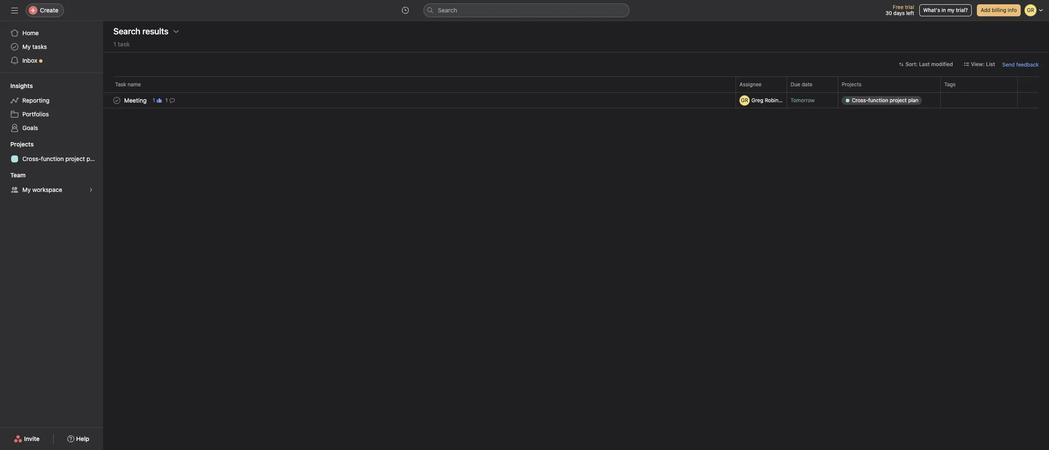 Task type: describe. For each thing, give the bounding box(es) containing it.
reporting
[[22, 97, 49, 104]]

inbox
[[22, 57, 37, 64]]

my
[[948, 7, 955, 13]]

assignee
[[740, 81, 762, 88]]

view: list button
[[961, 58, 1000, 70]]

insights element
[[0, 78, 103, 137]]

task
[[115, 81, 126, 88]]

projects column header
[[838, 76, 944, 92]]

projects button
[[0, 140, 34, 149]]

help button
[[62, 431, 95, 447]]

portfolios link
[[5, 107, 98, 121]]

search results
[[113, 26, 169, 36]]

sort: last modified
[[906, 61, 954, 67]]

modified
[[932, 61, 954, 67]]

tasks
[[32, 43, 47, 50]]

what's
[[924, 7, 941, 13]]

tags
[[945, 81, 956, 88]]

actions image
[[173, 28, 180, 35]]

see details, my workspace image
[[89, 187, 94, 193]]

trial
[[906, 4, 915, 10]]

cross-
[[22, 155, 41, 162]]

free trial 30 days left
[[886, 4, 915, 16]]

portfolios
[[22, 110, 49, 118]]

last
[[920, 61, 930, 67]]

view:
[[972, 61, 985, 67]]

due date column header
[[787, 76, 841, 92]]

my workspace link
[[5, 183, 98, 197]]

row containing task name
[[103, 76, 1050, 92]]

1 1 button from the left
[[151, 96, 164, 105]]

insights
[[10, 82, 33, 89]]

info
[[1008, 7, 1018, 13]]

create
[[40, 6, 58, 14]]

sort:
[[906, 61, 918, 67]]

team button
[[0, 171, 26, 180]]

add
[[981, 7, 991, 13]]

reporting link
[[5, 94, 98, 107]]

team
[[10, 171, 26, 179]]

sort: last modified button
[[895, 58, 957, 70]]

cross-function project plan
[[22, 155, 98, 162]]

invite
[[24, 435, 40, 443]]

project
[[65, 155, 85, 162]]

tomorrow
[[791, 97, 815, 104]]

function
[[41, 155, 64, 162]]

robinson
[[765, 97, 788, 103]]

my tasks
[[22, 43, 47, 50]]

inbox link
[[5, 54, 98, 67]]

search
[[438, 6, 457, 14]]

my workspace
[[22, 186, 62, 193]]

name
[[128, 81, 141, 88]]

what's in my trial? button
[[920, 4, 972, 16]]

tags column header
[[941, 76, 1021, 92]]

help
[[76, 435, 89, 443]]



Task type: vqa. For each thing, say whether or not it's contained in the screenshot.
Completed image
yes



Task type: locate. For each thing, give the bounding box(es) containing it.
home
[[22, 29, 39, 37]]

row
[[103, 76, 1050, 92], [113, 92, 1039, 93], [103, 92, 1050, 108]]

task name
[[115, 81, 141, 88]]

meeting cell
[[103, 92, 736, 108]]

in
[[942, 7, 947, 13]]

1 vertical spatial my
[[22, 186, 31, 193]]

teams element
[[0, 168, 103, 199]]

left
[[907, 10, 915, 16]]

due date
[[791, 81, 813, 88]]

cross-function project plan link
[[5, 152, 98, 166]]

2 my from the top
[[22, 186, 31, 193]]

Meeting text field
[[122, 96, 149, 105]]

projects
[[842, 81, 862, 88], [10, 141, 34, 148]]

workspace
[[32, 186, 62, 193]]

completed image
[[112, 95, 122, 105]]

task
[[118, 40, 130, 48]]

tags for meeting cell
[[941, 92, 1018, 108]]

search list box
[[423, 3, 630, 17]]

projects for projects column header
[[842, 81, 862, 88]]

0 horizontal spatial 1
[[113, 40, 116, 48]]

my
[[22, 43, 31, 50], [22, 186, 31, 193]]

free
[[893, 4, 904, 10]]

goals link
[[5, 121, 98, 135]]

date
[[802, 81, 813, 88]]

1 button
[[151, 96, 164, 105], [164, 96, 176, 105]]

1 horizontal spatial projects
[[842, 81, 862, 88]]

billing
[[992, 7, 1007, 13]]

task name column header
[[113, 76, 739, 92]]

2 horizontal spatial 1
[[165, 97, 168, 103]]

assignee column header
[[736, 76, 790, 92]]

days
[[894, 10, 905, 16]]

feedback
[[1017, 61, 1039, 68]]

my inside global element
[[22, 43, 31, 50]]

trial?
[[957, 7, 969, 13]]

0 horizontal spatial projects
[[10, 141, 34, 148]]

1 vertical spatial projects
[[10, 141, 34, 148]]

search button
[[423, 3, 630, 17]]

projects for projects dropdown button on the left of page
[[10, 141, 34, 148]]

my for my workspace
[[22, 186, 31, 193]]

hide sidebar image
[[11, 7, 18, 14]]

due
[[791, 81, 801, 88]]

projects right due date column header
[[842, 81, 862, 88]]

history image
[[402, 7, 409, 14]]

projects inside column header
[[842, 81, 862, 88]]

my inside the teams element
[[22, 186, 31, 193]]

my tasks link
[[5, 40, 98, 54]]

row containing 1
[[103, 92, 1050, 108]]

Completed checkbox
[[112, 95, 122, 105]]

greg robinson
[[752, 97, 788, 103]]

home link
[[5, 26, 98, 40]]

send
[[1003, 61, 1015, 68]]

1
[[113, 40, 116, 48], [153, 97, 155, 103], [165, 97, 168, 103]]

30
[[886, 10, 893, 16]]

add billing info
[[981, 7, 1018, 13]]

list
[[987, 61, 996, 67]]

global element
[[0, 21, 103, 73]]

1 task button
[[113, 40, 130, 52]]

projects up cross- on the top left of the page
[[10, 141, 34, 148]]

gr
[[741, 97, 749, 103]]

1 task
[[113, 40, 130, 48]]

add billing info button
[[978, 4, 1021, 16]]

projects inside dropdown button
[[10, 141, 34, 148]]

goals
[[22, 124, 38, 131]]

0 vertical spatial my
[[22, 43, 31, 50]]

1 inside button
[[113, 40, 116, 48]]

insights button
[[0, 82, 33, 90]]

my left tasks
[[22, 43, 31, 50]]

1 horizontal spatial 1
[[153, 97, 155, 103]]

what's in my trial?
[[924, 7, 969, 13]]

plan
[[87, 155, 98, 162]]

0 vertical spatial projects
[[842, 81, 862, 88]]

greg
[[752, 97, 764, 103]]

send feedback link
[[1003, 60, 1039, 69]]

send feedback
[[1003, 61, 1039, 68]]

my for my tasks
[[22, 43, 31, 50]]

create button
[[26, 3, 64, 17]]

1 my from the top
[[22, 43, 31, 50]]

my down team
[[22, 186, 31, 193]]

2 1 button from the left
[[164, 96, 176, 105]]

view: list
[[972, 61, 996, 67]]

invite button
[[8, 431, 45, 447]]

projects element
[[0, 137, 103, 168]]



